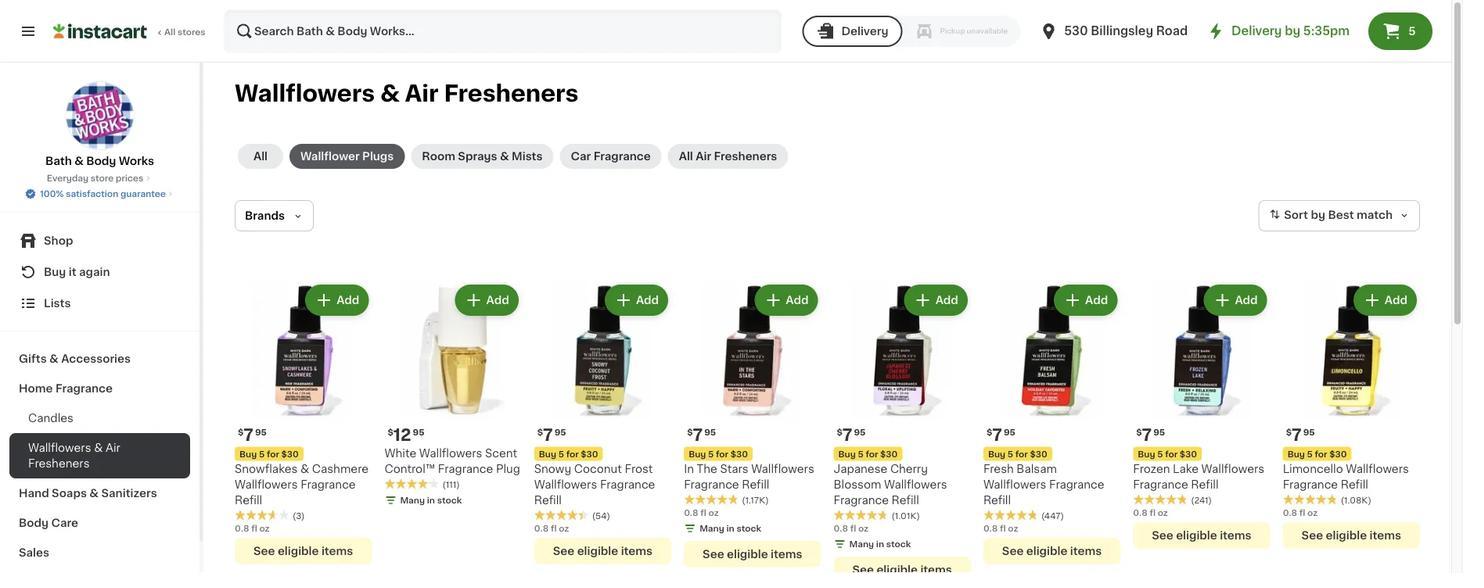 Task type: describe. For each thing, give the bounding box(es) containing it.
the
[[697, 464, 718, 475]]

fragrance inside the snowflakes & cashmere wallflowers fragrance refill
[[301, 479, 356, 490]]

95 for limoncello
[[1304, 428, 1315, 437]]

product group containing 12
[[385, 282, 522, 510]]

add button for frozen lake wallflowers fragrance refill
[[1206, 286, 1266, 315]]

plug
[[496, 464, 520, 475]]

$ for fresh balsam wallflowers fragrance refill
[[987, 428, 993, 437]]

home fragrance link
[[9, 374, 190, 404]]

fl for snowflakes & cashmere wallflowers fragrance refill
[[251, 525, 257, 533]]

lists link
[[9, 288, 190, 319]]

white wallflowers scent control™ fragrance plug
[[385, 448, 520, 475]]

add button for japanese cherry blossom wallflowers fragrance refill
[[906, 286, 966, 315]]

control™
[[385, 464, 435, 475]]

fragrance inside snowy coconut frost wallflowers fragrance refill
[[600, 479, 655, 490]]

in
[[684, 464, 694, 475]]

all for all
[[254, 151, 268, 162]]

add for japanese cherry blossom wallflowers fragrance refill
[[936, 295, 959, 306]]

& inside the wallflowers & air fresheners
[[94, 443, 103, 454]]

best
[[1328, 210, 1354, 221]]

all for all air fresheners
[[679, 151, 693, 162]]

many for japanese cherry blossom wallflowers fragrance refill
[[850, 540, 874, 549]]

limoncello wallflowers fragrance refill
[[1283, 464, 1409, 490]]

guarantee
[[120, 190, 166, 198]]

0 horizontal spatial many
[[400, 496, 425, 505]]

wallflowers up the wallflower
[[235, 83, 375, 105]]

gifts & accessories
[[19, 354, 131, 365]]

see eligible items for wallflowers
[[1302, 531, 1402, 541]]

$30 for coconut
[[581, 450, 598, 459]]

road
[[1156, 25, 1188, 37]]

fl for limoncello wallflowers fragrance refill
[[1300, 509, 1306, 518]]

snowflakes
[[235, 464, 298, 475]]

0.8 fl oz for limoncello wallflowers fragrance refill
[[1283, 509, 1318, 518]]

refill inside fresh balsam wallflowers fragrance refill
[[984, 495, 1011, 506]]

it
[[69, 267, 76, 278]]

fresh balsam wallflowers fragrance refill
[[984, 464, 1105, 506]]

oz for limoncello wallflowers fragrance refill
[[1308, 509, 1318, 518]]

add button for fresh balsam wallflowers fragrance refill
[[1056, 286, 1116, 315]]

$30 for the
[[731, 450, 748, 459]]

snowy
[[534, 464, 571, 475]]

by for delivery
[[1285, 25, 1301, 37]]

see eligible items button for lake
[[1133, 523, 1271, 549]]

items for in the stars wallflowers fragrance refill
[[771, 549, 803, 560]]

0.8 for frozen lake wallflowers fragrance refill
[[1133, 509, 1148, 518]]

wallflowers inside white wallflowers scent control™ fragrance plug
[[419, 448, 482, 459]]

add for fresh balsam wallflowers fragrance refill
[[1086, 295, 1108, 306]]

wallflowers inside in the stars wallflowers fragrance refill
[[751, 464, 815, 475]]

all air fresheners link
[[668, 144, 788, 169]]

body care
[[19, 518, 78, 529]]

stars
[[720, 464, 749, 475]]

stores
[[178, 28, 206, 36]]

0.8 for snowflakes & cashmere wallflowers fragrance refill
[[235, 525, 249, 533]]

5 for frozen lake wallflowers fragrance refill
[[1158, 450, 1163, 459]]

bath
[[45, 156, 72, 167]]

works
[[119, 156, 154, 167]]

room sprays & mists link
[[411, 144, 554, 169]]

in for japanese cherry blossom wallflowers fragrance refill
[[876, 540, 884, 549]]

5 button
[[1369, 13, 1433, 50]]

5 for in the stars wallflowers fragrance refill
[[708, 450, 714, 459]]

95 for in
[[704, 428, 716, 437]]

everyday store prices
[[47, 174, 143, 183]]

refill inside the frozen lake wallflowers fragrance refill
[[1191, 479, 1219, 490]]

many in stock for japanese cherry blossom wallflowers fragrance refill
[[850, 540, 911, 549]]

delivery button
[[802, 16, 903, 47]]

100% satisfaction guarantee
[[40, 190, 166, 198]]

0.8 for japanese cherry blossom wallflowers fragrance refill
[[834, 525, 848, 533]]

hand soaps & sanitizers link
[[9, 479, 190, 509]]

balsam
[[1017, 464, 1057, 475]]

5:35pm
[[1304, 25, 1350, 37]]

0 vertical spatial stock
[[437, 496, 462, 505]]

fresheners inside the wallflowers & air fresheners
[[28, 459, 90, 470]]

1 horizontal spatial body
[[86, 156, 116, 167]]

in for in the stars wallflowers fragrance refill
[[727, 525, 735, 533]]

lake
[[1173, 464, 1199, 475]]

buy for in the stars wallflowers fragrance refill
[[689, 450, 706, 459]]

eligible for coconut
[[577, 546, 618, 557]]

fragrance inside fresh balsam wallflowers fragrance refill
[[1049, 479, 1105, 490]]

fragrance inside limoncello wallflowers fragrance refill
[[1283, 479, 1338, 490]]

scent
[[485, 448, 517, 459]]

0.8 for in the stars wallflowers fragrance refill
[[684, 509, 699, 518]]

$ inside $ 12 95
[[388, 428, 393, 437]]

sort by
[[1284, 210, 1326, 221]]

frost
[[625, 464, 653, 475]]

wallflowers inside the frozen lake wallflowers fragrance refill
[[1202, 464, 1265, 475]]

oz for frozen lake wallflowers fragrance refill
[[1158, 509, 1168, 518]]

add for frozen lake wallflowers fragrance refill
[[1235, 295, 1258, 306]]

530 billingsley road button
[[1040, 9, 1188, 53]]

buy 5 for $30 for lake
[[1138, 450, 1198, 459]]

buy 5 for $30 for wallflowers
[[1288, 450, 1347, 459]]

fresh
[[984, 464, 1014, 475]]

car
[[571, 151, 591, 162]]

fragrance right the car
[[594, 151, 651, 162]]

see eligible items for coconut
[[553, 546, 653, 557]]

0 vertical spatial wallflowers & air fresheners
[[235, 83, 579, 105]]

snowflakes & cashmere wallflowers fragrance refill
[[235, 464, 369, 506]]

coconut
[[574, 464, 622, 475]]

7 for in
[[693, 427, 703, 444]]

fresheners inside "link"
[[714, 151, 777, 162]]

buy for frozen lake wallflowers fragrance refill
[[1138, 450, 1156, 459]]

plugs
[[362, 151, 394, 162]]

530 billingsley road
[[1065, 25, 1188, 37]]

body care link
[[9, 509, 190, 538]]

for for &
[[267, 450, 279, 459]]

7 for japanese
[[843, 427, 853, 444]]

wallflower
[[301, 151, 360, 162]]

& left mists
[[500, 151, 509, 162]]

by for sort
[[1311, 210, 1326, 221]]

bath & body works
[[45, 156, 154, 167]]

in the stars wallflowers fragrance refill
[[684, 464, 815, 490]]

items for fresh balsam wallflowers fragrance refill
[[1070, 546, 1102, 557]]

eligible for lake
[[1176, 531, 1218, 541]]

$30 for &
[[281, 450, 299, 459]]

stock for in the stars wallflowers fragrance refill
[[737, 525, 761, 533]]

1 vertical spatial body
[[19, 518, 49, 529]]

(54)
[[592, 512, 610, 521]]

accessories
[[61, 354, 131, 365]]

fl for fresh balsam wallflowers fragrance refill
[[1000, 525, 1006, 533]]

buy it again link
[[9, 257, 190, 288]]

wallflowers & air fresheners inside wallflowers & air fresheners link
[[28, 443, 120, 470]]

4 product group from the left
[[684, 282, 821, 568]]

fl for in the stars wallflowers fragrance refill
[[701, 509, 707, 518]]

many in stock for in the stars wallflowers fragrance refill
[[700, 525, 761, 533]]

all for all stores
[[164, 28, 176, 36]]

wallflower plugs
[[301, 151, 394, 162]]

see eligible items button for the
[[684, 541, 821, 568]]

all link
[[238, 144, 283, 169]]

eligible for the
[[727, 549, 768, 560]]

everyday store prices link
[[47, 172, 153, 185]]

lists
[[44, 298, 71, 309]]

gifts & accessories link
[[9, 344, 190, 374]]

sanitizers
[[101, 488, 157, 499]]

sprays
[[458, 151, 497, 162]]

see for snowflakes & cashmere wallflowers fragrance refill
[[254, 546, 275, 557]]

0.8 fl oz for fresh balsam wallflowers fragrance refill
[[984, 525, 1019, 533]]

soaps
[[52, 488, 87, 499]]

& right the gifts
[[49, 354, 59, 365]]

all air fresheners
[[679, 151, 777, 162]]

$ 12 95
[[388, 427, 425, 444]]

refill inside the snowflakes & cashmere wallflowers fragrance refill
[[235, 495, 262, 506]]

0.8 for limoncello wallflowers fragrance refill
[[1283, 509, 1298, 518]]

white
[[385, 448, 417, 459]]

& inside the snowflakes & cashmere wallflowers fragrance refill
[[300, 464, 309, 475]]

cherry
[[891, 464, 928, 475]]

0.8 for fresh balsam wallflowers fragrance refill
[[984, 525, 998, 533]]

mists
[[512, 151, 543, 162]]

sales link
[[9, 538, 190, 568]]

wallflowers inside the snowflakes & cashmere wallflowers fragrance refill
[[235, 479, 298, 490]]

home fragrance
[[19, 383, 113, 394]]

satisfaction
[[66, 190, 118, 198]]

air inside "link"
[[696, 151, 711, 162]]

refill inside japanese cherry blossom wallflowers fragrance refill
[[892, 495, 919, 506]]

buy 5 for $30 for cherry
[[839, 450, 898, 459]]

$30 for balsam
[[1030, 450, 1048, 459]]

95 inside $ 12 95
[[413, 428, 425, 437]]

bath & body works logo image
[[65, 81, 134, 150]]

add button for limoncello wallflowers fragrance refill
[[1355, 286, 1416, 315]]

add for snowflakes & cashmere wallflowers fragrance refill
[[337, 295, 360, 306]]

delivery by 5:35pm
[[1232, 25, 1350, 37]]

sort
[[1284, 210, 1309, 221]]



Task type: vqa. For each thing, say whether or not it's contained in the screenshot.
the topmost 0
no



Task type: locate. For each thing, give the bounding box(es) containing it.
$ 7 95 up fresh
[[987, 427, 1016, 444]]

product group
[[235, 282, 372, 565], [385, 282, 522, 510], [534, 282, 672, 565], [684, 282, 821, 568], [834, 282, 971, 574], [984, 282, 1121, 565], [1133, 282, 1271, 549], [1283, 282, 1420, 549]]

for up snowflakes
[[267, 450, 279, 459]]

buy 5 for $30 for balsam
[[988, 450, 1048, 459]]

wallflowers inside fresh balsam wallflowers fragrance refill
[[984, 479, 1047, 490]]

delivery inside button
[[842, 26, 889, 37]]

add button for snowflakes & cashmere wallflowers fragrance refill
[[307, 286, 367, 315]]

8 95 from the left
[[1304, 428, 1315, 437]]

$ up white
[[388, 428, 393, 437]]

3 buy 5 for $30 from the left
[[689, 450, 748, 459]]

prices
[[116, 174, 143, 183]]

match
[[1357, 210, 1393, 221]]

see eligible items for balsam
[[1002, 546, 1102, 557]]

wallflowers inside limoncello wallflowers fragrance refill
[[1346, 464, 1409, 475]]

1 add button from the left
[[307, 286, 367, 315]]

0 horizontal spatial body
[[19, 518, 49, 529]]

(1.01k)
[[892, 512, 920, 521]]

& up plugs
[[380, 83, 400, 105]]

1 horizontal spatial all
[[254, 151, 268, 162]]

many down "blossom"
[[850, 540, 874, 549]]

fragrance up (111)
[[438, 464, 493, 475]]

0 horizontal spatial all
[[164, 28, 176, 36]]

1 horizontal spatial fresheners
[[444, 83, 579, 105]]

5 $ 7 95 from the left
[[987, 427, 1016, 444]]

oz for snowflakes & cashmere wallflowers fragrance refill
[[259, 525, 270, 533]]

delivery for delivery by 5:35pm
[[1232, 25, 1282, 37]]

95 for snowflakes
[[255, 428, 267, 437]]

4 $ from the left
[[687, 428, 693, 437]]

1 vertical spatial wallflowers & air fresheners
[[28, 443, 120, 470]]

1 95 from the left
[[255, 428, 267, 437]]

5 7 from the left
[[993, 427, 1002, 444]]

stock
[[437, 496, 462, 505], [737, 525, 761, 533], [887, 540, 911, 549]]

100%
[[40, 190, 64, 198]]

service type group
[[802, 16, 1021, 47]]

oz down limoncello
[[1308, 509, 1318, 518]]

wallflowers & air fresheners up soaps
[[28, 443, 120, 470]]

0 vertical spatial body
[[86, 156, 116, 167]]

see eligible items down (241)
[[1152, 531, 1252, 541]]

0.8 down fresh
[[984, 525, 998, 533]]

2 horizontal spatial many in stock
[[850, 540, 911, 549]]

blossom
[[834, 479, 882, 490]]

6 for from the left
[[1165, 450, 1178, 459]]

wallflowers
[[235, 83, 375, 105], [28, 443, 91, 454], [419, 448, 482, 459], [751, 464, 815, 475], [1202, 464, 1265, 475], [1346, 464, 1409, 475], [235, 479, 298, 490], [534, 479, 597, 490], [884, 479, 947, 490], [984, 479, 1047, 490]]

95 up snowy
[[555, 428, 566, 437]]

by right sort
[[1311, 210, 1326, 221]]

1 vertical spatial many
[[700, 525, 725, 533]]

95 right 12
[[413, 428, 425, 437]]

candles link
[[9, 404, 190, 434]]

items for limoncello wallflowers fragrance refill
[[1370, 531, 1402, 541]]

refill inside snowy coconut frost wallflowers fragrance refill
[[534, 495, 562, 506]]

shop
[[44, 236, 73, 247]]

see for in the stars wallflowers fragrance refill
[[703, 549, 724, 560]]

2 vertical spatial stock
[[887, 540, 911, 549]]

7 for fresh
[[993, 427, 1002, 444]]

95 up frozen
[[1154, 428, 1165, 437]]

$ 7 95 up snowflakes
[[238, 427, 267, 444]]

1 $ from the left
[[238, 428, 244, 437]]

for for balsam
[[1016, 450, 1028, 459]]

2 horizontal spatial stock
[[887, 540, 911, 549]]

$30
[[281, 450, 299, 459], [581, 450, 598, 459], [731, 450, 748, 459], [880, 450, 898, 459], [1030, 450, 1048, 459], [1180, 450, 1198, 459], [1330, 450, 1347, 459]]

4 95 from the left
[[704, 428, 716, 437]]

see for limoncello wallflowers fragrance refill
[[1302, 531, 1323, 541]]

95 for japanese
[[854, 428, 866, 437]]

1 buy 5 for $30 from the left
[[239, 450, 299, 459]]

see eligible items button for &
[[235, 538, 372, 565]]

for up snowy
[[566, 450, 579, 459]]

(1.17k)
[[742, 496, 769, 505]]

6 add from the left
[[1086, 295, 1108, 306]]

for up balsam at the bottom right of page
[[1016, 450, 1028, 459]]

2 horizontal spatial air
[[696, 151, 711, 162]]

530
[[1065, 25, 1088, 37]]

eligible down (241)
[[1176, 531, 1218, 541]]

eligible for &
[[278, 546, 319, 557]]

see eligible items button for coconut
[[534, 538, 672, 565]]

car fragrance link
[[560, 144, 662, 169]]

2 vertical spatial many
[[850, 540, 874, 549]]

7 $30 from the left
[[1330, 450, 1347, 459]]

fragrance inside the frozen lake wallflowers fragrance refill
[[1133, 479, 1189, 490]]

6 product group from the left
[[984, 282, 1121, 565]]

buy for limoncello wallflowers fragrance refill
[[1288, 450, 1305, 459]]

2 95 from the left
[[413, 428, 425, 437]]

fl down limoncello
[[1300, 509, 1306, 518]]

0.8 down limoncello
[[1283, 509, 1298, 518]]

refill inside in the stars wallflowers fragrance refill
[[742, 479, 770, 490]]

7 buy 5 for $30 from the left
[[1288, 450, 1347, 459]]

wallflowers up (241)
[[1202, 464, 1265, 475]]

5 $ from the left
[[837, 428, 843, 437]]

fl down "blossom"
[[850, 525, 856, 533]]

$30 for lake
[[1180, 450, 1198, 459]]

5 95 from the left
[[854, 428, 866, 437]]

2 buy 5 for $30 from the left
[[539, 450, 598, 459]]

7 7 from the left
[[1292, 427, 1302, 444]]

95 for snowy
[[555, 428, 566, 437]]

buy up limoncello
[[1288, 450, 1305, 459]]

95 for frozen
[[1154, 428, 1165, 437]]

buy 5 for $30 for &
[[239, 450, 299, 459]]

brands
[[245, 211, 285, 221]]

2 horizontal spatial fresheners
[[714, 151, 777, 162]]

1 $30 from the left
[[281, 450, 299, 459]]

add for snowy coconut frost wallflowers fragrance refill
[[636, 295, 659, 306]]

& down candles link
[[94, 443, 103, 454]]

5 for japanese cherry blossom wallflowers fragrance refill
[[858, 450, 864, 459]]

1 horizontal spatial many
[[700, 525, 725, 533]]

1 7 from the left
[[244, 427, 254, 444]]

oz down the snowflakes & cashmere wallflowers fragrance refill
[[259, 525, 270, 533]]

see eligible items button down (447)
[[984, 538, 1121, 565]]

$ 7 95 for in
[[687, 427, 716, 444]]

7 add button from the left
[[1206, 286, 1266, 315]]

1 for from the left
[[267, 450, 279, 459]]

eligible for wallflowers
[[1326, 531, 1367, 541]]

buy 5 for $30 up frozen
[[1138, 450, 1198, 459]]

0.8 fl oz down snowy
[[534, 525, 569, 533]]

0 horizontal spatial in
[[427, 496, 435, 505]]

0 vertical spatial by
[[1285, 25, 1301, 37]]

4 $ 7 95 from the left
[[837, 427, 866, 444]]

gifts
[[19, 354, 47, 365]]

2 $30 from the left
[[581, 450, 598, 459]]

for
[[267, 450, 279, 459], [566, 450, 579, 459], [716, 450, 729, 459], [866, 450, 878, 459], [1016, 450, 1028, 459], [1165, 450, 1178, 459], [1315, 450, 1328, 459]]

7 95 from the left
[[1154, 428, 1165, 437]]

refill up (241)
[[1191, 479, 1219, 490]]

buy 5 for $30 up limoncello
[[1288, 450, 1347, 459]]

$ for frozen lake wallflowers fragrance refill
[[1137, 428, 1142, 437]]

see eligible items for the
[[703, 549, 803, 560]]

buy it again
[[44, 267, 110, 278]]

0.8
[[684, 509, 699, 518], [1133, 509, 1148, 518], [1283, 509, 1298, 518], [235, 525, 249, 533], [534, 525, 549, 533], [834, 525, 848, 533], [984, 525, 998, 533]]

2 vertical spatial air
[[106, 443, 120, 454]]

buy for fresh balsam wallflowers fragrance refill
[[988, 450, 1006, 459]]

care
[[51, 518, 78, 529]]

1 horizontal spatial stock
[[737, 525, 761, 533]]

frozen lake wallflowers fragrance refill
[[1133, 464, 1265, 490]]

fragrance inside japanese cherry blossom wallflowers fragrance refill
[[834, 495, 889, 506]]

add button
[[307, 286, 367, 315], [457, 286, 517, 315], [606, 286, 667, 315], [756, 286, 817, 315], [906, 286, 966, 315], [1056, 286, 1116, 315], [1206, 286, 1266, 315], [1355, 286, 1416, 315]]

fl down fresh
[[1000, 525, 1006, 533]]

5 $30 from the left
[[1030, 450, 1048, 459]]

1 vertical spatial fresheners
[[714, 151, 777, 162]]

7 $ 7 95 from the left
[[1286, 427, 1315, 444]]

buy for snowflakes & cashmere wallflowers fragrance refill
[[239, 450, 257, 459]]

7 $ from the left
[[1137, 428, 1142, 437]]

2 7 from the left
[[543, 427, 553, 444]]

1 horizontal spatial by
[[1311, 210, 1326, 221]]

wallflowers & air fresheners link
[[9, 434, 190, 479]]

see eligible items button down the (3)
[[235, 538, 372, 565]]

1 vertical spatial stock
[[737, 525, 761, 533]]

0.8 fl oz down frozen
[[1133, 509, 1168, 518]]

2 horizontal spatial all
[[679, 151, 693, 162]]

6 $ from the left
[[987, 428, 993, 437]]

0 horizontal spatial air
[[106, 443, 120, 454]]

for for the
[[716, 450, 729, 459]]

add button for in the stars wallflowers fragrance refill
[[756, 286, 817, 315]]

store
[[91, 174, 114, 183]]

0.8 down in
[[684, 509, 699, 518]]

buy up japanese
[[839, 450, 856, 459]]

(447)
[[1042, 512, 1064, 521]]

all right car fragrance on the top of the page
[[679, 151, 693, 162]]

1 product group from the left
[[235, 282, 372, 565]]

items for frozen lake wallflowers fragrance refill
[[1220, 531, 1252, 541]]

fragrance down cashmere
[[301, 479, 356, 490]]

hand
[[19, 488, 49, 499]]

japanese cherry blossom wallflowers fragrance refill
[[834, 464, 947, 506]]

$ 7 95 up snowy
[[537, 427, 566, 444]]

0.8 fl oz for snowy coconut frost wallflowers fragrance refill
[[534, 525, 569, 533]]

$
[[238, 428, 244, 437], [388, 428, 393, 437], [537, 428, 543, 437], [687, 428, 693, 437], [837, 428, 843, 437], [987, 428, 993, 437], [1137, 428, 1142, 437], [1286, 428, 1292, 437]]

oz down "blossom"
[[859, 525, 869, 533]]

by inside field
[[1311, 210, 1326, 221]]

95
[[255, 428, 267, 437], [413, 428, 425, 437], [555, 428, 566, 437], [704, 428, 716, 437], [854, 428, 866, 437], [1004, 428, 1016, 437], [1154, 428, 1165, 437], [1304, 428, 1315, 437]]

Best match Sort by field
[[1259, 200, 1420, 232]]

wallflowers up (111)
[[419, 448, 482, 459]]

3 add from the left
[[636, 295, 659, 306]]

3 add button from the left
[[606, 286, 667, 315]]

refill inside limoncello wallflowers fragrance refill
[[1341, 479, 1369, 490]]

wallflowers inside japanese cherry blossom wallflowers fragrance refill
[[884, 479, 947, 490]]

4 add button from the left
[[756, 286, 817, 315]]

2 vertical spatial in
[[876, 540, 884, 549]]

$ 7 95 for limoncello
[[1286, 427, 1315, 444]]

5 buy 5 for $30 from the left
[[988, 450, 1048, 459]]

fragrance down gifts & accessories
[[55, 383, 113, 394]]

6 95 from the left
[[1004, 428, 1016, 437]]

fragrance
[[594, 151, 651, 162], [55, 383, 113, 394], [438, 464, 493, 475], [301, 479, 356, 490], [600, 479, 655, 490], [684, 479, 739, 490], [1049, 479, 1105, 490], [1133, 479, 1189, 490], [1283, 479, 1338, 490], [834, 495, 889, 506]]

& right bath
[[75, 156, 84, 167]]

everyday
[[47, 174, 89, 183]]

0 horizontal spatial fresheners
[[28, 459, 90, 470]]

oz for fresh balsam wallflowers fragrance refill
[[1008, 525, 1019, 533]]

5 inside button
[[1409, 26, 1416, 37]]

oz down the
[[709, 509, 719, 518]]

fragrance down the
[[684, 479, 739, 490]]

$ up snowflakes
[[238, 428, 244, 437]]

fragrance inside in the stars wallflowers fragrance refill
[[684, 479, 739, 490]]

refill
[[742, 479, 770, 490], [1191, 479, 1219, 490], [1341, 479, 1369, 490], [235, 495, 262, 506], [534, 495, 562, 506], [892, 495, 919, 506], [984, 495, 1011, 506]]

1 add from the left
[[337, 295, 360, 306]]

wallflowers inside the wallflowers & air fresheners
[[28, 443, 91, 454]]

1 vertical spatial air
[[696, 151, 711, 162]]

(1.08k)
[[1341, 496, 1372, 505]]

many down control™
[[400, 496, 425, 505]]

5 add button from the left
[[906, 286, 966, 315]]

buy 5 for $30 for coconut
[[539, 450, 598, 459]]

7 add from the left
[[1235, 295, 1258, 306]]

shop link
[[9, 225, 190, 257]]

see eligible items button down (241)
[[1133, 523, 1271, 549]]

japanese
[[834, 464, 888, 475]]

7 product group from the left
[[1133, 282, 1271, 549]]

body
[[86, 156, 116, 167], [19, 518, 49, 529]]

0 horizontal spatial wallflowers & air fresheners
[[28, 443, 120, 470]]

buy for japanese cherry blossom wallflowers fragrance refill
[[839, 450, 856, 459]]

fragrance down frost
[[600, 479, 655, 490]]

1 horizontal spatial delivery
[[1232, 25, 1282, 37]]

0 vertical spatial many
[[400, 496, 425, 505]]

many in stock down (111)
[[400, 496, 462, 505]]

buy 5 for $30 up japanese
[[839, 450, 898, 459]]

4 buy 5 for $30 from the left
[[839, 450, 898, 459]]

4 7 from the left
[[843, 427, 853, 444]]

bath & body works link
[[45, 81, 154, 169]]

again
[[79, 267, 110, 278]]

see eligible items down the (3)
[[254, 546, 353, 557]]

hand soaps & sanitizers
[[19, 488, 157, 499]]

2 horizontal spatial many
[[850, 540, 874, 549]]

wallflowers down cherry on the right bottom of page
[[884, 479, 947, 490]]

many in stock down (1.17k)
[[700, 525, 761, 533]]

$ for limoncello wallflowers fragrance refill
[[1286, 428, 1292, 437]]

95 for fresh
[[1004, 428, 1016, 437]]

0 vertical spatial many in stock
[[400, 496, 462, 505]]

see eligible items
[[1152, 531, 1252, 541], [1302, 531, 1402, 541], [254, 546, 353, 557], [553, 546, 653, 557], [1002, 546, 1102, 557], [703, 549, 803, 560]]

room sprays & mists
[[422, 151, 543, 162]]

1 horizontal spatial many in stock
[[700, 525, 761, 533]]

all inside "link"
[[679, 151, 693, 162]]

100% satisfaction guarantee button
[[24, 185, 175, 200]]

7 up in
[[693, 427, 703, 444]]

stock down (1.01k)
[[887, 540, 911, 549]]

fl for frozen lake wallflowers fragrance refill
[[1150, 509, 1156, 518]]

0.8 fl oz for snowflakes & cashmere wallflowers fragrance refill
[[235, 525, 270, 533]]

wallflowers inside snowy coconut frost wallflowers fragrance refill
[[534, 479, 597, 490]]

wallflower plugs link
[[290, 144, 405, 169]]

in down in the stars wallflowers fragrance refill
[[727, 525, 735, 533]]

0.8 down snowflakes
[[235, 525, 249, 533]]

2 add button from the left
[[457, 286, 517, 315]]

2 add from the left
[[486, 295, 509, 306]]

0 horizontal spatial stock
[[437, 496, 462, 505]]

3 $ from the left
[[537, 428, 543, 437]]

1 vertical spatial in
[[727, 525, 735, 533]]

6 7 from the left
[[1142, 427, 1152, 444]]

6 $ 7 95 from the left
[[1137, 427, 1165, 444]]

$30 for wallflowers
[[1330, 450, 1347, 459]]

1 $ 7 95 from the left
[[238, 427, 267, 444]]

oz down frozen
[[1158, 509, 1168, 518]]

$ 7 95 up frozen
[[1137, 427, 1165, 444]]

room
[[422, 151, 455, 162]]

$30 for cherry
[[880, 450, 898, 459]]

0 horizontal spatial by
[[1285, 25, 1301, 37]]

see for fresh balsam wallflowers fragrance refill
[[1002, 546, 1024, 557]]

instacart logo image
[[53, 22, 147, 41]]

for up stars
[[716, 450, 729, 459]]

(3)
[[293, 512, 305, 521]]

delivery by 5:35pm link
[[1207, 22, 1350, 41]]

eligible
[[1176, 531, 1218, 541], [1326, 531, 1367, 541], [278, 546, 319, 557], [577, 546, 618, 557], [1027, 546, 1068, 557], [727, 549, 768, 560]]

$ 7 95 for fresh
[[987, 427, 1016, 444]]

buy 5 for $30 for the
[[689, 450, 748, 459]]

car fragrance
[[571, 151, 651, 162]]

None search field
[[224, 9, 782, 53]]

oz
[[709, 509, 719, 518], [1158, 509, 1168, 518], [1308, 509, 1318, 518], [259, 525, 270, 533], [559, 525, 569, 533], [859, 525, 869, 533], [1008, 525, 1019, 533]]

all stores
[[164, 28, 206, 36]]

sales
[[19, 548, 49, 559]]

6 $30 from the left
[[1180, 450, 1198, 459]]

★★★★★
[[385, 479, 439, 490], [385, 479, 439, 490], [684, 494, 739, 505], [684, 494, 739, 505], [1133, 494, 1188, 505], [1133, 494, 1188, 505], [1283, 494, 1338, 505], [1283, 494, 1338, 505], [235, 510, 290, 521], [235, 510, 290, 521], [534, 510, 589, 521], [534, 510, 589, 521], [834, 510, 889, 521], [834, 510, 889, 521], [984, 510, 1038, 521], [984, 510, 1038, 521]]

4 $30 from the left
[[880, 450, 898, 459]]

stock down (111)
[[437, 496, 462, 505]]

$ up snowy
[[537, 428, 543, 437]]

add button for snowy coconut frost wallflowers fragrance refill
[[606, 286, 667, 315]]

body up store
[[86, 156, 116, 167]]

7 up snowy
[[543, 427, 553, 444]]

5 for limoncello wallflowers fragrance refill
[[1307, 450, 1313, 459]]

wallflowers & air fresheners up plugs
[[235, 83, 579, 105]]

3 for from the left
[[716, 450, 729, 459]]

eligible down (1.17k)
[[727, 549, 768, 560]]

fl down frozen
[[1150, 509, 1156, 518]]

$ 7 95 for snowflakes
[[238, 427, 267, 444]]

4 add from the left
[[786, 295, 809, 306]]

2 $ 7 95 from the left
[[537, 427, 566, 444]]

all stores link
[[53, 9, 207, 53]]

$ 7 95 for snowy
[[537, 427, 566, 444]]

fl down the
[[701, 509, 707, 518]]

7 for snowy
[[543, 427, 553, 444]]

0.8 for snowy coconut frost wallflowers fragrance refill
[[534, 525, 549, 533]]

2 vertical spatial many in stock
[[850, 540, 911, 549]]

oz for japanese cherry blossom wallflowers fragrance refill
[[859, 525, 869, 533]]

for up limoncello
[[1315, 450, 1328, 459]]

for for cherry
[[866, 450, 878, 459]]

see for frozen lake wallflowers fragrance refill
[[1152, 531, 1174, 541]]

95 up limoncello
[[1304, 428, 1315, 437]]

0 vertical spatial fresheners
[[444, 83, 579, 105]]

3 95 from the left
[[555, 428, 566, 437]]

many in stock
[[400, 496, 462, 505], [700, 525, 761, 533], [850, 540, 911, 549]]

eligible down the (3)
[[278, 546, 319, 557]]

7
[[244, 427, 254, 444], [543, 427, 553, 444], [693, 427, 703, 444], [843, 427, 853, 444], [993, 427, 1002, 444], [1142, 427, 1152, 444], [1292, 427, 1302, 444]]

8 $ from the left
[[1286, 428, 1292, 437]]

5 product group from the left
[[834, 282, 971, 574]]

see eligible items for lake
[[1152, 531, 1252, 541]]

buy left it on the top of the page
[[44, 267, 66, 278]]

1 horizontal spatial air
[[405, 83, 439, 105]]

fragrance inside white wallflowers scent control™ fragrance plug
[[438, 464, 493, 475]]

0.8 fl oz down the
[[684, 509, 719, 518]]

brands button
[[235, 200, 314, 232]]

limoncello
[[1283, 464, 1344, 475]]

refill down snowy
[[534, 495, 562, 506]]

3 7 from the left
[[693, 427, 703, 444]]

buy up snowflakes
[[239, 450, 257, 459]]

8 add button from the left
[[1355, 286, 1416, 315]]

2 $ from the left
[[388, 428, 393, 437]]

see for snowy coconut frost wallflowers fragrance refill
[[553, 546, 575, 557]]

1 vertical spatial by
[[1311, 210, 1326, 221]]

cashmere
[[312, 464, 369, 475]]

6 add button from the left
[[1056, 286, 1116, 315]]

$ up japanese
[[837, 428, 843, 437]]

2 product group from the left
[[385, 282, 522, 510]]

0.8 fl oz down "blossom"
[[834, 525, 869, 533]]

items for snowy coconut frost wallflowers fragrance refill
[[621, 546, 653, 557]]

0 horizontal spatial delivery
[[842, 26, 889, 37]]

2 vertical spatial fresheners
[[28, 459, 90, 470]]

1 horizontal spatial in
[[727, 525, 735, 533]]

see eligible items down (1.08k)
[[1302, 531, 1402, 541]]

by left 5:35pm
[[1285, 25, 1301, 37]]

fl for japanese cherry blossom wallflowers fragrance refill
[[850, 525, 856, 533]]

see eligible items button for wallflowers
[[1283, 523, 1420, 549]]

5 add from the left
[[936, 295, 959, 306]]

wallflowers down candles
[[28, 443, 91, 454]]

air inside the wallflowers & air fresheners
[[106, 443, 120, 454]]

home
[[19, 383, 53, 394]]

$ up fresh
[[987, 428, 993, 437]]

fl for snowy coconut frost wallflowers fragrance refill
[[551, 525, 557, 533]]

7 for from the left
[[1315, 450, 1328, 459]]

3 product group from the left
[[534, 282, 672, 565]]

1 horizontal spatial wallflowers & air fresheners
[[235, 83, 579, 105]]

0 vertical spatial in
[[427, 496, 435, 505]]

refill up (1.17k)
[[742, 479, 770, 490]]

stock down (1.17k)
[[737, 525, 761, 533]]

1 vertical spatial many in stock
[[700, 525, 761, 533]]

3 $30 from the left
[[731, 450, 748, 459]]

see eligible items button
[[1133, 523, 1271, 549], [1283, 523, 1420, 549], [235, 538, 372, 565], [534, 538, 672, 565], [984, 538, 1121, 565], [684, 541, 821, 568]]

$ for snowflakes & cashmere wallflowers fragrance refill
[[238, 428, 244, 437]]

fragrance down limoncello
[[1283, 479, 1338, 490]]

3 $ 7 95 from the left
[[687, 427, 716, 444]]

for for wallflowers
[[1315, 450, 1328, 459]]

oz for snowy coconut frost wallflowers fragrance refill
[[559, 525, 569, 533]]

8 product group from the left
[[1283, 282, 1420, 549]]

see eligible items button down (1.17k)
[[684, 541, 821, 568]]

12
[[393, 427, 411, 444]]

5 for from the left
[[1016, 450, 1028, 459]]

(241)
[[1191, 496, 1212, 505]]

many down the
[[700, 525, 725, 533]]

eligible down (447)
[[1027, 546, 1068, 557]]

2 for from the left
[[566, 450, 579, 459]]

7 for limoncello
[[1292, 427, 1302, 444]]

0.8 down snowy
[[534, 525, 549, 533]]

0.8 fl oz for japanese cherry blossom wallflowers fragrance refill
[[834, 525, 869, 533]]

4 for from the left
[[866, 450, 878, 459]]

0.8 fl oz for in the stars wallflowers fragrance refill
[[684, 509, 719, 518]]

body down hand
[[19, 518, 49, 529]]

Search field
[[225, 11, 781, 52]]

in
[[427, 496, 435, 505], [727, 525, 735, 533], [876, 540, 884, 549]]

best match
[[1328, 210, 1393, 221]]

snowy coconut frost wallflowers fragrance refill
[[534, 464, 655, 506]]

$ for in the stars wallflowers fragrance refill
[[687, 428, 693, 437]]

95 up snowflakes
[[255, 428, 267, 437]]

7 for snowflakes
[[244, 427, 254, 444]]

& right soaps
[[90, 488, 99, 499]]

6 buy 5 for $30 from the left
[[1138, 450, 1198, 459]]

buy up frozen
[[1138, 450, 1156, 459]]

8 add from the left
[[1385, 295, 1408, 306]]

frozen
[[1133, 464, 1170, 475]]

buy
[[44, 267, 66, 278], [239, 450, 257, 459], [539, 450, 556, 459], [689, 450, 706, 459], [839, 450, 856, 459], [988, 450, 1006, 459], [1138, 450, 1156, 459], [1288, 450, 1305, 459]]

$ up frozen
[[1137, 428, 1142, 437]]

see eligible items button down (1.08k)
[[1283, 523, 1420, 549]]

$30 up balsam at the bottom right of page
[[1030, 450, 1048, 459]]

5 for snowflakes & cashmere wallflowers fragrance refill
[[259, 450, 265, 459]]

2 horizontal spatial in
[[876, 540, 884, 549]]

for up japanese
[[866, 450, 878, 459]]

$ 7 95
[[238, 427, 267, 444], [537, 427, 566, 444], [687, 427, 716, 444], [837, 427, 866, 444], [987, 427, 1016, 444], [1137, 427, 1165, 444], [1286, 427, 1315, 444]]

$ 7 95 up limoncello
[[1286, 427, 1315, 444]]

0 vertical spatial air
[[405, 83, 439, 105]]

0 horizontal spatial many in stock
[[400, 496, 462, 505]]



